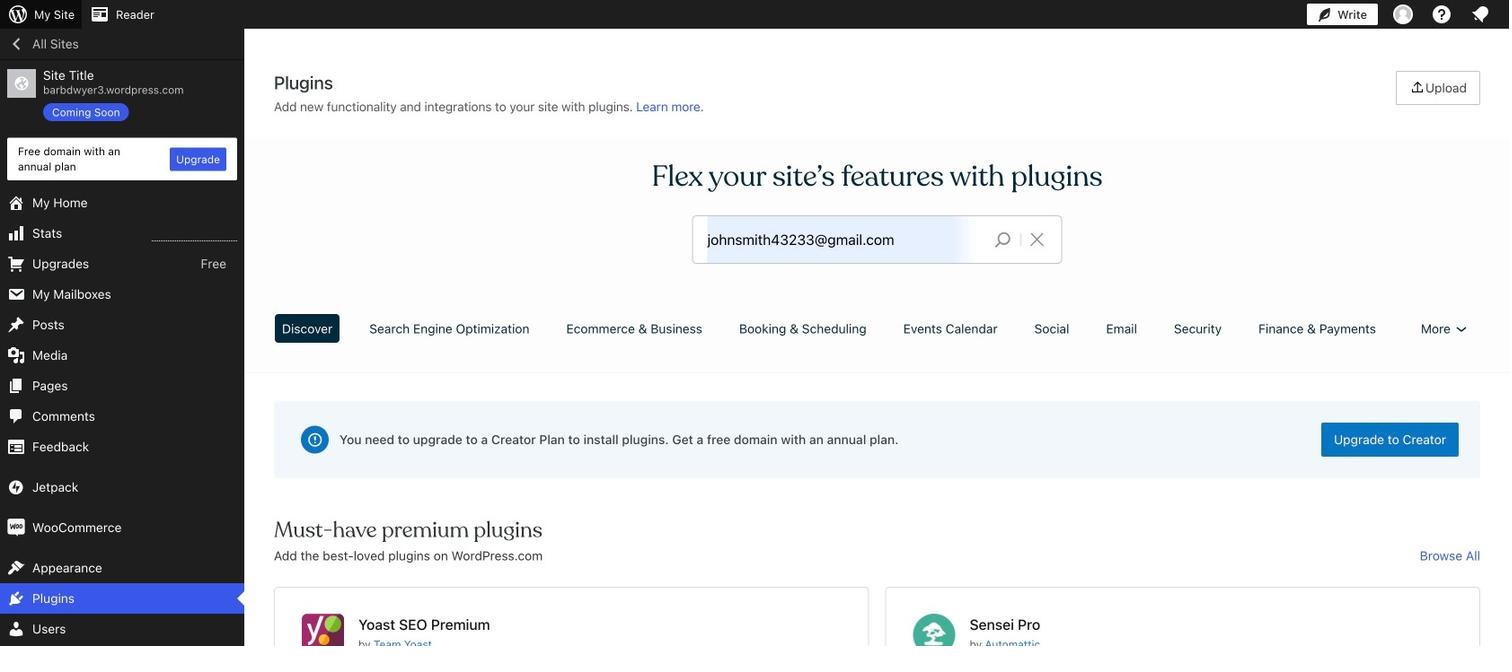Task type: describe. For each thing, give the bounding box(es) containing it.
1 plugin icon image from the left
[[302, 615, 344, 647]]

open search image
[[981, 227, 1026, 252]]

manage your notifications image
[[1470, 4, 1492, 25]]

close search image
[[1015, 229, 1060, 251]]

highest hourly views 0 image
[[152, 230, 237, 242]]

1 img image from the top
[[7, 479, 25, 497]]

help image
[[1431, 4, 1453, 25]]



Task type: locate. For each thing, give the bounding box(es) containing it.
0 vertical spatial img image
[[7, 479, 25, 497]]

my profile image
[[1394, 4, 1413, 24]]

0 horizontal spatial plugin icon image
[[302, 615, 344, 647]]

None search field
[[693, 217, 1062, 263]]

main content
[[268, 71, 1487, 647]]

1 vertical spatial img image
[[7, 519, 25, 537]]

2 plugin icon image from the left
[[913, 615, 956, 647]]

1 horizontal spatial plugin icon image
[[913, 615, 956, 647]]

2 img image from the top
[[7, 519, 25, 537]]

Search search field
[[708, 217, 981, 263]]

img image
[[7, 479, 25, 497], [7, 519, 25, 537]]

plugin icon image
[[302, 615, 344, 647], [913, 615, 956, 647]]



